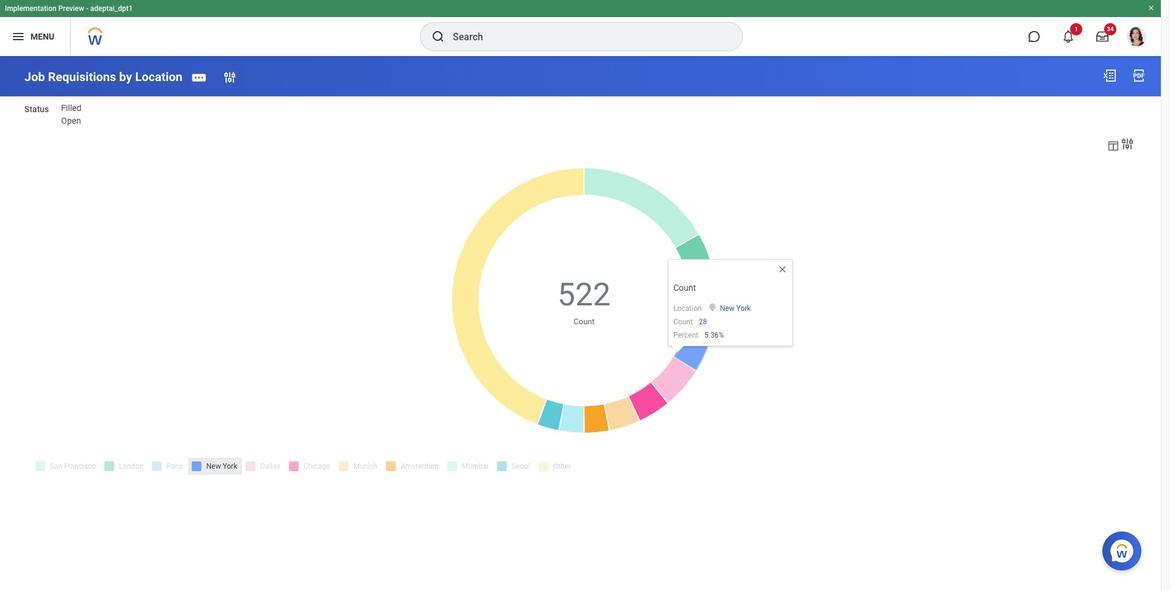 Task type: describe. For each thing, give the bounding box(es) containing it.
new york link
[[720, 302, 751, 313]]

menu button
[[0, 17, 70, 56]]

count tooltip
[[668, 259, 793, 358]]

export to excel image
[[1103, 68, 1117, 83]]

filled element
[[61, 103, 81, 113]]

close image
[[778, 265, 788, 274]]

profile logan mcneil image
[[1127, 27, 1147, 49]]

search image
[[431, 29, 446, 44]]

adeptai_dpt1
[[90, 4, 133, 13]]

location inside count "tooltip"
[[674, 304, 702, 313]]

5.36%
[[705, 331, 724, 340]]

percent
[[674, 331, 699, 340]]

count inside 522 count
[[574, 317, 595, 326]]

york
[[737, 304, 751, 313]]

28
[[699, 318, 707, 326]]

justify image
[[11, 29, 26, 44]]

522 button
[[558, 274, 613, 316]]

job
[[24, 69, 45, 84]]

view printable version (pdf) image
[[1132, 68, 1147, 83]]

implementation
[[5, 4, 57, 13]]

1 button
[[1055, 23, 1083, 50]]

new
[[720, 304, 735, 313]]

location image
[[708, 303, 718, 312]]



Task type: locate. For each thing, give the bounding box(es) containing it.
location
[[135, 69, 183, 84], [674, 304, 702, 313]]

notifications large image
[[1063, 30, 1075, 43]]

location up 28
[[674, 304, 702, 313]]

requisitions
[[48, 69, 116, 84]]

implementation preview -   adeptai_dpt1
[[5, 4, 133, 13]]

preview
[[58, 4, 84, 13]]

Search Workday  search field
[[453, 23, 718, 50]]

0 vertical spatial location
[[135, 69, 183, 84]]

522 count
[[558, 276, 611, 326]]

configure and view chart data image
[[1121, 136, 1135, 151]]

count down 522 button
[[574, 317, 595, 326]]

count for count 28 percent 5.36%
[[674, 318, 693, 326]]

count 28 percent 5.36%
[[674, 318, 724, 340]]

1
[[1075, 26, 1078, 32]]

status
[[24, 104, 49, 114]]

location inside 522 main content
[[135, 69, 183, 84]]

count
[[674, 283, 696, 293], [574, 317, 595, 326], [674, 318, 693, 326]]

count inside count 28 percent 5.36%
[[674, 318, 693, 326]]

job requisitions by location link
[[24, 69, 183, 84]]

34 button
[[1089, 23, 1117, 50]]

close environment banner image
[[1148, 4, 1155, 12]]

1 vertical spatial location
[[674, 304, 702, 313]]

1 horizontal spatial location
[[674, 304, 702, 313]]

menu
[[30, 31, 54, 41]]

count for count
[[674, 283, 696, 293]]

-
[[86, 4, 88, 13]]

inbox large image
[[1097, 30, 1109, 43]]

new york
[[720, 304, 751, 313]]

filled
[[61, 103, 81, 113]]

522 main content
[[0, 56, 1161, 492]]

0 horizontal spatial location
[[135, 69, 183, 84]]

items selected list
[[61, 103, 102, 126]]

count up count 28 percent 5.36%
[[674, 283, 696, 293]]

open element
[[61, 116, 81, 126]]

count up percent
[[674, 318, 693, 326]]

34
[[1107, 26, 1114, 32]]

job requisitions by location - table image
[[1107, 139, 1121, 152]]

change selection image
[[222, 70, 237, 85]]

28 button
[[699, 317, 709, 327]]

menu banner
[[0, 0, 1161, 56]]

522
[[558, 276, 611, 313]]

job requisitions by location
[[24, 69, 183, 84]]

by
[[119, 69, 132, 84]]

location right by
[[135, 69, 183, 84]]

open
[[61, 116, 81, 126]]



Task type: vqa. For each thing, say whether or not it's contained in the screenshot.
first Calendar image from the bottom
no



